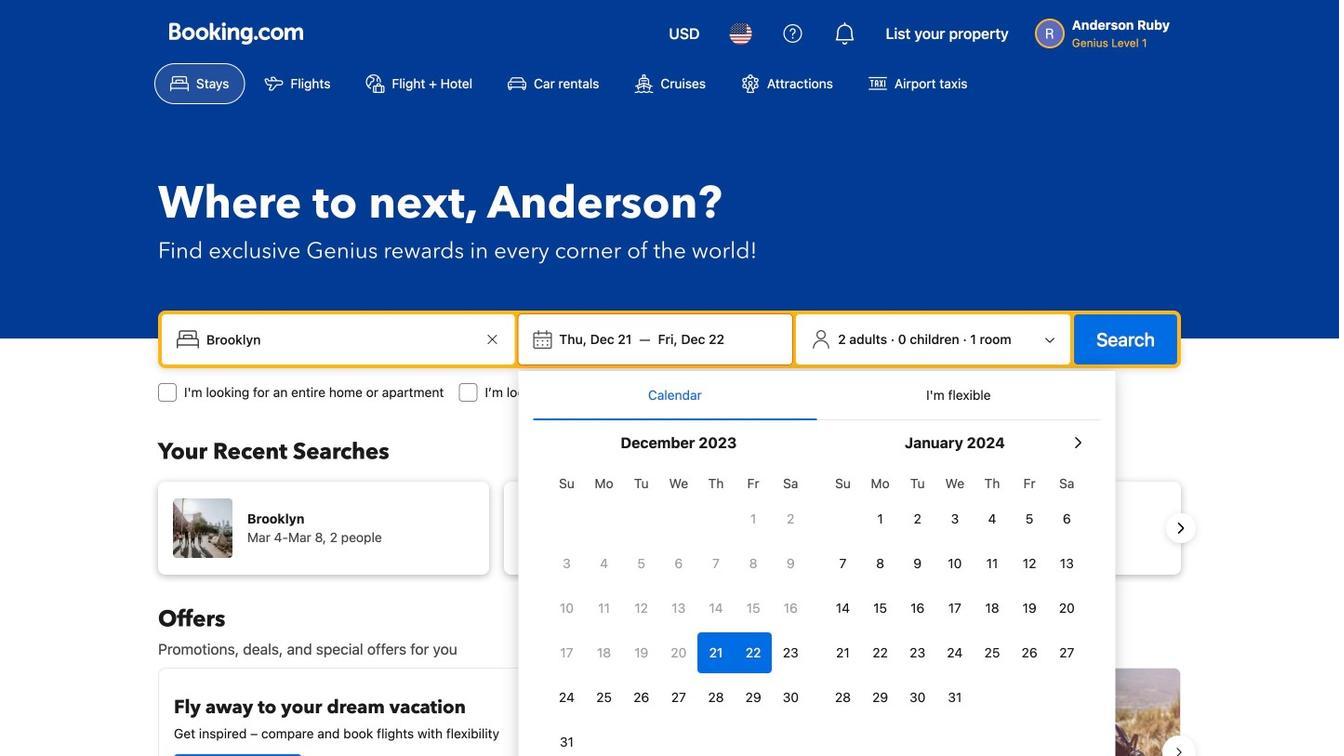 Task type: describe. For each thing, give the bounding box(es) containing it.
12 December 2023 checkbox
[[623, 588, 660, 629]]

30 December 2023 checkbox
[[772, 677, 809, 718]]

23 January 2024 checkbox
[[899, 632, 936, 673]]

5 January 2024 checkbox
[[1011, 498, 1048, 539]]

15 January 2024 checkbox
[[862, 588, 899, 629]]

19 December 2023 checkbox
[[623, 632, 660, 673]]

17 January 2024 checkbox
[[936, 588, 974, 629]]

9 January 2024 checkbox
[[899, 543, 936, 584]]

15 December 2023 checkbox
[[735, 588, 772, 629]]

4 December 2023 checkbox
[[585, 543, 623, 584]]

8 December 2023 checkbox
[[735, 543, 772, 584]]

14 January 2024 checkbox
[[824, 588, 862, 629]]

20 January 2024 checkbox
[[1048, 588, 1086, 629]]

6 December 2023 checkbox
[[660, 543, 697, 584]]

1 region from the top
[[143, 474, 1196, 582]]

1 January 2024 checkbox
[[862, 498, 899, 539]]

27 December 2023 checkbox
[[660, 677, 697, 718]]

7 January 2024 checkbox
[[824, 543, 862, 584]]

25 December 2023 checkbox
[[585, 677, 623, 718]]

27 January 2024 checkbox
[[1048, 632, 1086, 673]]

28 December 2023 checkbox
[[697, 677, 735, 718]]

18 January 2024 checkbox
[[974, 588, 1011, 629]]

16 December 2023 checkbox
[[772, 588, 809, 629]]

5 December 2023 checkbox
[[623, 543, 660, 584]]

25 January 2024 checkbox
[[974, 632, 1011, 673]]

11 January 2024 checkbox
[[974, 543, 1011, 584]]

your account menu anderson ruby genius level 1 element
[[1035, 8, 1177, 51]]

24 January 2024 checkbox
[[936, 632, 974, 673]]

11 December 2023 checkbox
[[585, 588, 623, 629]]

fly away to your dream vacation image
[[531, 684, 646, 756]]

1 grid from the left
[[548, 465, 809, 756]]

2 grid from the left
[[824, 465, 1086, 718]]

26 January 2024 checkbox
[[1011, 632, 1048, 673]]

20 December 2023 checkbox
[[660, 632, 697, 673]]

31 January 2024 checkbox
[[936, 677, 974, 718]]

14 December 2023 checkbox
[[697, 588, 735, 629]]

16 January 2024 checkbox
[[899, 588, 936, 629]]

4 January 2024 checkbox
[[974, 498, 1011, 539]]



Task type: vqa. For each thing, say whether or not it's contained in the screenshot.
USD
no



Task type: locate. For each thing, give the bounding box(es) containing it.
grid
[[548, 465, 809, 756], [824, 465, 1086, 718]]

29 December 2023 checkbox
[[735, 677, 772, 718]]

17 December 2023 checkbox
[[548, 632, 585, 673]]

10 December 2023 checkbox
[[548, 588, 585, 629]]

0 horizontal spatial grid
[[548, 465, 809, 756]]

8 January 2024 checkbox
[[862, 543, 899, 584]]

2 cell from the left
[[735, 629, 772, 673]]

0 vertical spatial region
[[143, 474, 1196, 582]]

21 January 2024 checkbox
[[824, 632, 862, 673]]

7 December 2023 checkbox
[[697, 543, 735, 584]]

1 December 2023 checkbox
[[735, 498, 772, 539]]

region
[[143, 474, 1196, 582], [143, 660, 1196, 756]]

2 January 2024 checkbox
[[899, 498, 936, 539]]

Where are you going? field
[[199, 323, 481, 356]]

30 January 2024 checkbox
[[899, 677, 936, 718]]

1 vertical spatial region
[[143, 660, 1196, 756]]

3 December 2023 checkbox
[[548, 543, 585, 584]]

22 January 2024 checkbox
[[862, 632, 899, 673]]

cell up 29 december 2023 checkbox
[[735, 629, 772, 673]]

10 January 2024 checkbox
[[936, 543, 974, 584]]

28 January 2024 checkbox
[[824, 677, 862, 718]]

26 December 2023 checkbox
[[623, 677, 660, 718]]

13 December 2023 checkbox
[[660, 588, 697, 629]]

29 January 2024 checkbox
[[862, 677, 899, 718]]

22 December 2023 checkbox
[[735, 632, 772, 673]]

booking.com image
[[169, 22, 303, 45]]

group of friends hiking in the mountains on a sunny day image
[[678, 669, 1180, 756]]

1 cell from the left
[[697, 629, 735, 673]]

cell
[[697, 629, 735, 673], [735, 629, 772, 673]]

3 January 2024 checkbox
[[936, 498, 974, 539]]

cell up 28 december 2023 "option"
[[697, 629, 735, 673]]

18 December 2023 checkbox
[[585, 632, 623, 673]]

tab list
[[533, 371, 1100, 421]]

12 January 2024 checkbox
[[1011, 543, 1048, 584]]

2 December 2023 checkbox
[[772, 498, 809, 539]]

next image
[[1170, 517, 1192, 539]]

2 region from the top
[[143, 660, 1196, 756]]

9 December 2023 checkbox
[[772, 543, 809, 584]]

23 December 2023 checkbox
[[772, 632, 809, 673]]

24 December 2023 checkbox
[[548, 677, 585, 718]]

13 January 2024 checkbox
[[1048, 543, 1086, 584]]

1 horizontal spatial grid
[[824, 465, 1086, 718]]

21 December 2023 checkbox
[[697, 632, 735, 673]]

6 January 2024 checkbox
[[1048, 498, 1086, 539]]

19 January 2024 checkbox
[[1011, 588, 1048, 629]]

31 December 2023 checkbox
[[548, 722, 585, 756]]



